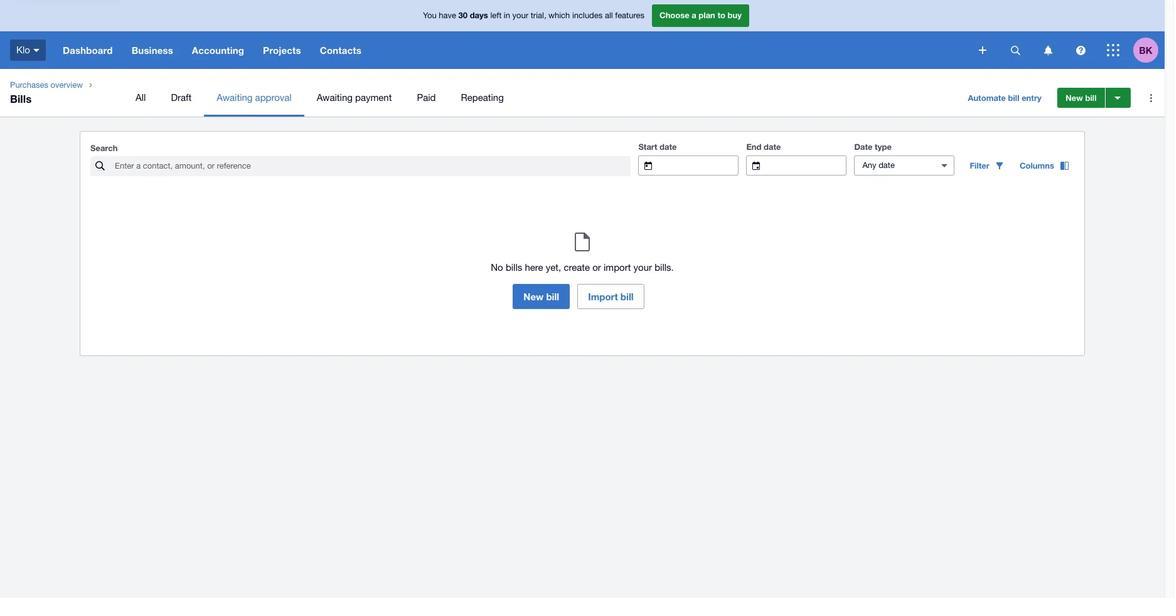 Task type: vqa. For each thing, say whether or not it's contained in the screenshot.
search icon
no



Task type: describe. For each thing, give the bounding box(es) containing it.
3 svg image from the left
[[1076, 46, 1086, 55]]

1 svg image from the left
[[1011, 46, 1020, 55]]

trial,
[[531, 11, 547, 20]]

create
[[564, 262, 590, 273]]

0 horizontal spatial new bill button
[[513, 284, 570, 310]]

new inside bills navigation
[[1066, 93, 1084, 103]]

have
[[439, 11, 456, 20]]

awaiting for awaiting payment
[[317, 92, 353, 103]]

no
[[491, 262, 503, 273]]

Search field
[[114, 157, 631, 176]]

all link
[[123, 79, 158, 117]]

bills.
[[655, 262, 674, 273]]

in
[[504, 11, 510, 20]]

payment
[[355, 92, 392, 103]]

navigation inside banner
[[53, 31, 971, 69]]

days
[[470, 10, 488, 20]]

repeating link
[[449, 79, 517, 117]]

1 vertical spatial your
[[634, 262, 652, 273]]

2 horizontal spatial svg image
[[1107, 44, 1120, 57]]

automate bill entry
[[968, 93, 1042, 103]]

to
[[718, 10, 726, 20]]

bk button
[[1134, 31, 1165, 69]]

no bills here yet, create or import your bills.
[[491, 262, 674, 273]]

which
[[549, 11, 570, 20]]

start date
[[639, 142, 677, 152]]

contacts button
[[311, 31, 371, 69]]

draft link
[[158, 79, 204, 117]]

accounting
[[192, 45, 244, 56]]

purchases overview
[[10, 80, 83, 90]]

purchases overview link
[[5, 79, 88, 92]]

plan
[[699, 10, 716, 20]]

automate bill entry button
[[961, 88, 1050, 108]]

menu inside bills navigation
[[123, 79, 951, 117]]

type
[[875, 142, 892, 152]]

bills navigation
[[0, 69, 1165, 117]]

import bill
[[588, 291, 634, 303]]

overflow menu image
[[1139, 85, 1164, 110]]

1 vertical spatial new bill
[[524, 291, 560, 303]]

your inside you have 30 days left in your trial, which includes all features
[[513, 11, 529, 20]]

1 horizontal spatial svg image
[[979, 46, 987, 54]]

End date field
[[771, 156, 847, 175]]

filter button
[[963, 156, 1013, 176]]

bills
[[506, 262, 523, 273]]

you have 30 days left in your trial, which includes all features
[[423, 10, 645, 20]]

30
[[459, 10, 468, 20]]

bill for leftmost new bill button
[[546, 291, 560, 303]]

new bill inside bills navigation
[[1066, 93, 1097, 103]]

or
[[593, 262, 601, 273]]

here
[[525, 262, 543, 273]]



Task type: locate. For each thing, give the bounding box(es) containing it.
1 horizontal spatial awaiting
[[317, 92, 353, 103]]

date right start
[[660, 142, 677, 152]]

awaiting for awaiting approval
[[217, 92, 253, 103]]

search
[[90, 143, 118, 153]]

svg image left bk
[[1107, 44, 1120, 57]]

date
[[660, 142, 677, 152], [764, 142, 781, 152]]

dashboard link
[[53, 31, 122, 69]]

2 horizontal spatial svg image
[[1076, 46, 1086, 55]]

date type
[[855, 142, 892, 152]]

1 horizontal spatial new
[[1066, 93, 1084, 103]]

Date type field
[[855, 156, 931, 175]]

dashboard
[[63, 45, 113, 56]]

projects button
[[254, 31, 311, 69]]

2 awaiting from the left
[[317, 92, 353, 103]]

1 awaiting from the left
[[217, 92, 253, 103]]

svg image
[[1011, 46, 1020, 55], [1044, 46, 1053, 55], [1076, 46, 1086, 55]]

projects
[[263, 45, 301, 56]]

bill down yet,
[[546, 291, 560, 303]]

navigation containing dashboard
[[53, 31, 971, 69]]

bill right entry
[[1086, 93, 1097, 103]]

1 date from the left
[[660, 142, 677, 152]]

you
[[423, 11, 437, 20]]

start
[[639, 142, 658, 152]]

bk
[[1140, 44, 1153, 56]]

klo
[[16, 44, 30, 55]]

your left "bills."
[[634, 262, 652, 273]]

choose a plan to buy
[[660, 10, 742, 20]]

import bill button
[[578, 284, 645, 310]]

awaiting payment
[[317, 92, 392, 103]]

1 horizontal spatial date
[[764, 142, 781, 152]]

awaiting approval link
[[204, 79, 304, 117]]

awaiting left the payment
[[317, 92, 353, 103]]

end date
[[747, 142, 781, 152]]

0 vertical spatial new bill button
[[1058, 88, 1105, 108]]

0 vertical spatial your
[[513, 11, 529, 20]]

new bill button
[[1058, 88, 1105, 108], [513, 284, 570, 310]]

0 horizontal spatial svg image
[[33, 49, 40, 52]]

new bill button down here
[[513, 284, 570, 310]]

all
[[605, 11, 613, 20]]

1 horizontal spatial new bill button
[[1058, 88, 1105, 108]]

new down here
[[524, 291, 544, 303]]

banner containing bk
[[0, 0, 1165, 69]]

filter
[[970, 161, 990, 171]]

new bill down here
[[524, 291, 560, 303]]

0 horizontal spatial new bill
[[524, 291, 560, 303]]

repeating
[[461, 92, 504, 103]]

new bill right entry
[[1066, 93, 1097, 103]]

yet,
[[546, 262, 561, 273]]

buy
[[728, 10, 742, 20]]

overview
[[51, 80, 83, 90]]

bill
[[1009, 93, 1020, 103], [1086, 93, 1097, 103], [546, 291, 560, 303], [621, 291, 634, 303]]

svg image inside klo popup button
[[33, 49, 40, 52]]

date right end
[[764, 142, 781, 152]]

import
[[588, 291, 618, 303]]

your right in
[[513, 11, 529, 20]]

navigation
[[53, 31, 971, 69]]

svg image up the automate
[[979, 46, 987, 54]]

2 svg image from the left
[[1044, 46, 1053, 55]]

awaiting
[[217, 92, 253, 103], [317, 92, 353, 103]]

contacts
[[320, 45, 362, 56]]

date for start date
[[660, 142, 677, 152]]

awaiting approval
[[217, 92, 292, 103]]

bill for import bill button
[[621, 291, 634, 303]]

date for end date
[[764, 142, 781, 152]]

automate
[[968, 93, 1006, 103]]

bill for the automate bill entry popup button
[[1009, 93, 1020, 103]]

includes
[[572, 11, 603, 20]]

left
[[491, 11, 502, 20]]

import
[[604, 262, 631, 273]]

end
[[747, 142, 762, 152]]

menu
[[123, 79, 951, 117]]

1 vertical spatial new
[[524, 291, 544, 303]]

bill inside button
[[621, 291, 634, 303]]

2 date from the left
[[764, 142, 781, 152]]

1 horizontal spatial your
[[634, 262, 652, 273]]

awaiting left approval
[[217, 92, 253, 103]]

new bill
[[1066, 93, 1097, 103], [524, 291, 560, 303]]

business button
[[122, 31, 183, 69]]

klo button
[[0, 31, 53, 69]]

0 vertical spatial new
[[1066, 93, 1084, 103]]

0 horizontal spatial awaiting
[[217, 92, 253, 103]]

accounting button
[[183, 31, 254, 69]]

date
[[855, 142, 873, 152]]

0 horizontal spatial new
[[524, 291, 544, 303]]

bill left entry
[[1009, 93, 1020, 103]]

your
[[513, 11, 529, 20], [634, 262, 652, 273]]

all
[[136, 92, 146, 103]]

new bill button right entry
[[1058, 88, 1105, 108]]

Start date field
[[663, 156, 739, 175]]

draft
[[171, 92, 192, 103]]

features
[[615, 11, 645, 20]]

bill right import
[[621, 291, 634, 303]]

menu containing all
[[123, 79, 951, 117]]

a
[[692, 10, 697, 20]]

awaiting payment link
[[304, 79, 405, 117]]

columns
[[1020, 161, 1055, 171]]

0 vertical spatial new bill
[[1066, 93, 1097, 103]]

approval
[[255, 92, 292, 103]]

1 vertical spatial new bill button
[[513, 284, 570, 310]]

paid link
[[405, 79, 449, 117]]

entry
[[1022, 93, 1042, 103]]

new right entry
[[1066, 93, 1084, 103]]

banner
[[0, 0, 1165, 69]]

0 horizontal spatial your
[[513, 11, 529, 20]]

columns button
[[1013, 156, 1077, 176]]

new bill button inside bills navigation
[[1058, 88, 1105, 108]]

business
[[132, 45, 173, 56]]

purchases
[[10, 80, 48, 90]]

0 horizontal spatial svg image
[[1011, 46, 1020, 55]]

bills
[[10, 92, 32, 105]]

paid
[[417, 92, 436, 103]]

bill for new bill button inside bills navigation
[[1086, 93, 1097, 103]]

1 horizontal spatial new bill
[[1066, 93, 1097, 103]]

1 horizontal spatial svg image
[[1044, 46, 1053, 55]]

bill inside popup button
[[1009, 93, 1020, 103]]

svg image
[[1107, 44, 1120, 57], [979, 46, 987, 54], [33, 49, 40, 52]]

0 horizontal spatial date
[[660, 142, 677, 152]]

new
[[1066, 93, 1084, 103], [524, 291, 544, 303]]

choose
[[660, 10, 690, 20]]

svg image right klo at left
[[33, 49, 40, 52]]



